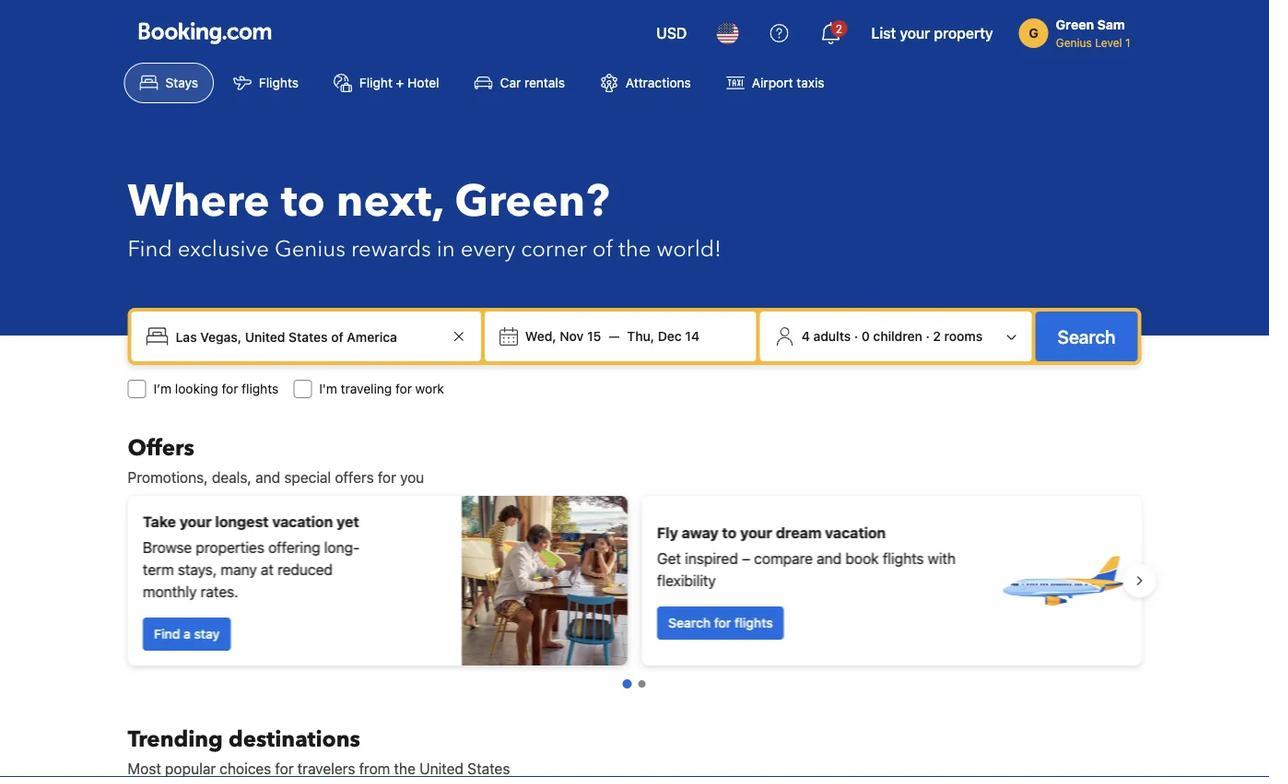 Task type: locate. For each thing, give the bounding box(es) containing it.
1 horizontal spatial to
[[722, 524, 737, 542]]

to right away on the bottom
[[722, 524, 737, 542]]

find inside "link"
[[154, 627, 180, 642]]

2 button
[[809, 11, 853, 55]]

1 horizontal spatial ·
[[926, 329, 930, 344]]

thu,
[[627, 329, 655, 344]]

vacation inside take your longest vacation yet browse properties offering long- term stays, many at reduced monthly rates.
[[272, 513, 333, 531]]

find left a
[[154, 627, 180, 642]]

rates.
[[200, 583, 238, 601]]

1 vertical spatial and
[[817, 550, 842, 568]]

vacation
[[272, 513, 333, 531], [825, 524, 886, 542]]

0 horizontal spatial genius
[[275, 234, 346, 264]]

0 horizontal spatial 2
[[836, 22, 843, 35]]

1 horizontal spatial your
[[740, 524, 772, 542]]

corner
[[521, 234, 587, 264]]

your inside list your property link
[[900, 24, 931, 42]]

2 horizontal spatial your
[[900, 24, 931, 42]]

for inside 'search for flights' link
[[714, 615, 731, 631]]

+
[[396, 75, 404, 90]]

away
[[682, 524, 718, 542]]

1 horizontal spatial genius
[[1056, 36, 1092, 49]]

progress bar
[[623, 680, 646, 689]]

search inside button
[[1058, 325, 1116, 347]]

· left 0
[[855, 329, 859, 344]]

1 horizontal spatial 2
[[933, 329, 941, 344]]

fly away to your dream vacation image
[[998, 516, 1127, 645]]

in
[[437, 234, 455, 264]]

find down where
[[128, 234, 172, 264]]

2 horizontal spatial flights
[[883, 550, 924, 568]]

1
[[1126, 36, 1131, 49]]

1 horizontal spatial search
[[1058, 325, 1116, 347]]

trending
[[128, 724, 223, 755]]

1 vertical spatial search
[[668, 615, 711, 631]]

0 vertical spatial search
[[1058, 325, 1116, 347]]

search
[[1058, 325, 1116, 347], [668, 615, 711, 631]]

for
[[222, 381, 238, 396], [396, 381, 412, 396], [378, 469, 396, 486], [714, 615, 731, 631]]

promotions,
[[128, 469, 208, 486]]

looking
[[175, 381, 218, 396]]

car
[[500, 75, 521, 90]]

wed, nov 15 — thu, dec 14
[[525, 329, 700, 344]]

your right list
[[900, 24, 931, 42]]

i'm
[[154, 381, 172, 396]]

region containing take your longest vacation yet
[[113, 489, 1157, 673]]

yet
[[336, 513, 359, 531]]

region
[[113, 489, 1157, 673]]

0 horizontal spatial vacation
[[272, 513, 333, 531]]

flights down –
[[734, 615, 773, 631]]

14
[[685, 329, 700, 344]]

airport
[[752, 75, 793, 90]]

1 horizontal spatial and
[[817, 550, 842, 568]]

4
[[802, 329, 810, 344]]

0 horizontal spatial to
[[281, 171, 325, 232]]

0 horizontal spatial your
[[179, 513, 211, 531]]

car rentals link
[[459, 63, 581, 103]]

and inside fly away to your dream vacation get inspired – compare and book flights with flexibility
[[817, 550, 842, 568]]

main content containing offers
[[113, 433, 1157, 777]]

children
[[874, 329, 923, 344]]

0 vertical spatial flights
[[242, 381, 279, 396]]

deals,
[[212, 469, 252, 486]]

genius left rewards
[[275, 234, 346, 264]]

0 vertical spatial find
[[128, 234, 172, 264]]

0 horizontal spatial and
[[255, 469, 280, 486]]

search button
[[1036, 312, 1138, 361]]

hotel
[[408, 75, 439, 90]]

0 horizontal spatial ·
[[855, 329, 859, 344]]

flights left with
[[883, 550, 924, 568]]

for down flexibility
[[714, 615, 731, 631]]

browse
[[142, 539, 192, 556]]

nov
[[560, 329, 584, 344]]

offers
[[128, 433, 194, 463]]

your inside take your longest vacation yet browse properties offering long- term stays, many at reduced monthly rates.
[[179, 513, 211, 531]]

list your property link
[[861, 11, 1005, 55]]

flexibility
[[657, 572, 716, 590]]

1 horizontal spatial flights
[[734, 615, 773, 631]]

term
[[142, 561, 174, 579]]

1 vertical spatial 2
[[933, 329, 941, 344]]

i'm traveling for work
[[319, 381, 444, 396]]

for inside offers promotions, deals, and special offers for you
[[378, 469, 396, 486]]

find
[[128, 234, 172, 264], [154, 627, 180, 642]]

· right children
[[926, 329, 930, 344]]

for left work
[[396, 381, 412, 396]]

to left next,
[[281, 171, 325, 232]]

taxis
[[797, 75, 825, 90]]

for right the looking
[[222, 381, 238, 396]]

0 horizontal spatial search
[[668, 615, 711, 631]]

genius inside green sam genius level 1
[[1056, 36, 1092, 49]]

main content
[[113, 433, 1157, 777]]

your right take on the left bottom of page
[[179, 513, 211, 531]]

0 vertical spatial genius
[[1056, 36, 1092, 49]]

·
[[855, 329, 859, 344], [926, 329, 930, 344]]

booking.com image
[[139, 22, 272, 44]]

compare
[[754, 550, 813, 568]]

genius
[[1056, 36, 1092, 49], [275, 234, 346, 264]]

vacation up offering
[[272, 513, 333, 531]]

1 vertical spatial to
[[722, 524, 737, 542]]

reduced
[[277, 561, 332, 579]]

to
[[281, 171, 325, 232], [722, 524, 737, 542]]

where
[[128, 171, 270, 232]]

vacation up book
[[825, 524, 886, 542]]

search inside main content
[[668, 615, 711, 631]]

0 vertical spatial 2
[[836, 22, 843, 35]]

2 left rooms
[[933, 329, 941, 344]]

flights right the looking
[[242, 381, 279, 396]]

genius inside where to next, green? find exclusive genius rewards in every corner of the world!
[[275, 234, 346, 264]]

search for search
[[1058, 325, 1116, 347]]

stay
[[194, 627, 219, 642]]

your up –
[[740, 524, 772, 542]]

and
[[255, 469, 280, 486], [817, 550, 842, 568]]

green?
[[455, 171, 610, 232]]

wed,
[[525, 329, 557, 344]]

0 vertical spatial and
[[255, 469, 280, 486]]

1 vertical spatial genius
[[275, 234, 346, 264]]

longest
[[215, 513, 268, 531]]

1 vertical spatial flights
[[883, 550, 924, 568]]

dream
[[776, 524, 821, 542]]

1 vertical spatial find
[[154, 627, 180, 642]]

4 adults · 0 children · 2 rooms button
[[768, 319, 1025, 354]]

usd
[[657, 24, 687, 42]]

exclusive
[[178, 234, 269, 264]]

2
[[836, 22, 843, 35], [933, 329, 941, 344]]

for left you
[[378, 469, 396, 486]]

search for flights
[[668, 615, 773, 631]]

car rentals
[[500, 75, 565, 90]]

your
[[900, 24, 931, 42], [179, 513, 211, 531], [740, 524, 772, 542]]

and right deals,
[[255, 469, 280, 486]]

get
[[657, 550, 681, 568]]

of
[[593, 234, 613, 264]]

list your property
[[872, 24, 994, 42]]

0 vertical spatial to
[[281, 171, 325, 232]]

genius down green
[[1056, 36, 1092, 49]]

2 left list
[[836, 22, 843, 35]]

1 horizontal spatial vacation
[[825, 524, 886, 542]]

adults
[[814, 329, 851, 344]]

take
[[142, 513, 176, 531]]

i'm looking for flights
[[154, 381, 279, 396]]

and left book
[[817, 550, 842, 568]]

2 vertical spatial flights
[[734, 615, 773, 631]]



Task type: describe. For each thing, give the bounding box(es) containing it.
work
[[416, 381, 444, 396]]

find inside where to next, green? find exclusive genius rewards in every corner of the world!
[[128, 234, 172, 264]]

vacation inside fly away to your dream vacation get inspired – compare and book flights with flexibility
[[825, 524, 886, 542]]

dec
[[658, 329, 682, 344]]

rentals
[[525, 75, 565, 90]]

to inside where to next, green? find exclusive genius rewards in every corner of the world!
[[281, 171, 325, 232]]

stays link
[[124, 63, 214, 103]]

many
[[220, 561, 256, 579]]

0 horizontal spatial flights
[[242, 381, 279, 396]]

monthly
[[142, 583, 196, 601]]

green sam genius level 1
[[1056, 17, 1131, 49]]

your inside fly away to your dream vacation get inspired – compare and book flights with flexibility
[[740, 524, 772, 542]]

properties
[[195, 539, 264, 556]]

list
[[872, 24, 896, 42]]

sam
[[1098, 17, 1126, 32]]

long-
[[324, 539, 359, 556]]

rooms
[[945, 329, 983, 344]]

2 · from the left
[[926, 329, 930, 344]]

flight + hotel link
[[318, 63, 455, 103]]

special
[[284, 469, 331, 486]]

flight + hotel
[[360, 75, 439, 90]]

2 inside dropdown button
[[836, 22, 843, 35]]

at
[[260, 561, 273, 579]]

Where are you going? field
[[168, 320, 448, 353]]

attractions link
[[584, 63, 707, 103]]

offers promotions, deals, and special offers for you
[[128, 433, 424, 486]]

take your longest vacation yet image
[[461, 496, 627, 666]]

–
[[742, 550, 750, 568]]

take your longest vacation yet browse properties offering long- term stays, many at reduced monthly rates.
[[142, 513, 359, 601]]

airport taxis
[[752, 75, 825, 90]]

a
[[183, 627, 190, 642]]

4 adults · 0 children · 2 rooms
[[802, 329, 983, 344]]

15
[[587, 329, 601, 344]]

thu, dec 14 button
[[620, 320, 707, 353]]

book
[[845, 550, 879, 568]]

every
[[461, 234, 516, 264]]

destinations
[[229, 724, 360, 755]]

wed, nov 15 button
[[518, 320, 609, 353]]

and inside offers promotions, deals, and special offers for you
[[255, 469, 280, 486]]

level
[[1096, 36, 1123, 49]]

flights link
[[218, 63, 314, 103]]

2 inside button
[[933, 329, 941, 344]]

world!
[[657, 234, 722, 264]]

trending destinations
[[128, 724, 360, 755]]

stays,
[[177, 561, 216, 579]]

fly
[[657, 524, 678, 542]]

where to next, green? find exclusive genius rewards in every corner of the world!
[[128, 171, 722, 264]]

flights
[[259, 75, 299, 90]]

attractions
[[626, 75, 691, 90]]

1 · from the left
[[855, 329, 859, 344]]

g
[[1029, 25, 1039, 41]]

traveling
[[341, 381, 392, 396]]

find a stay
[[154, 627, 219, 642]]

offering
[[268, 539, 320, 556]]

stays
[[166, 75, 198, 90]]

next,
[[336, 171, 444, 232]]

search for flights link
[[657, 607, 784, 640]]

0
[[862, 329, 870, 344]]

you
[[400, 469, 424, 486]]

to inside fly away to your dream vacation get inspired – compare and book flights with flexibility
[[722, 524, 737, 542]]

search for search for flights
[[668, 615, 711, 631]]

offers
[[335, 469, 374, 486]]

with
[[928, 550, 956, 568]]

inspired
[[685, 550, 738, 568]]

the
[[619, 234, 651, 264]]

your for take
[[179, 513, 211, 531]]

green
[[1056, 17, 1095, 32]]

usd button
[[646, 11, 698, 55]]

rewards
[[351, 234, 431, 264]]

property
[[934, 24, 994, 42]]

your account menu green sam genius level 1 element
[[1019, 8, 1138, 51]]

—
[[609, 329, 620, 344]]

airport taxis link
[[711, 63, 840, 103]]

flights inside fly away to your dream vacation get inspired – compare and book flights with flexibility
[[883, 550, 924, 568]]

your for list
[[900, 24, 931, 42]]

fly away to your dream vacation get inspired – compare and book flights with flexibility
[[657, 524, 956, 590]]

flight
[[360, 75, 393, 90]]

i'm
[[319, 381, 337, 396]]



Task type: vqa. For each thing, say whether or not it's contained in the screenshot.
traveling
yes



